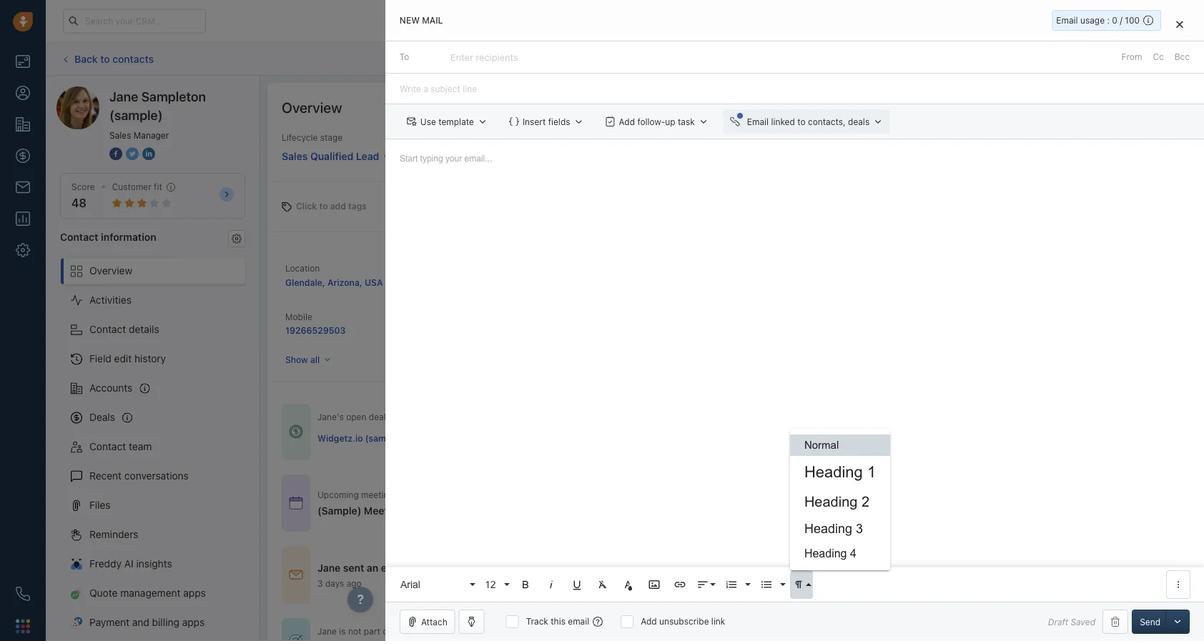 Task type: vqa. For each thing, say whether or not it's contained in the screenshot.
Sales
yes



Task type: describe. For each thing, give the bounding box(es) containing it.
1 nov, from the left
[[441, 490, 459, 500]]

insert fields button
[[502, 110, 591, 134]]

2 nov, from the left
[[575, 490, 593, 500]]

heading 3
[[805, 522, 863, 537]]

mobile 19266529503
[[285, 312, 346, 336]]

billing
[[152, 617, 179, 629]]

sampleton
[[141, 89, 206, 104]]

linked
[[771, 117, 795, 127]]

upcoming meeting on mon 13 nov, 2023 from 23:30 to wed 15 nov, 2023 at 00:00 (sample) meeting - final discussion about the deal
[[318, 490, 653, 517]]

heading 2
[[805, 494, 870, 510]]

click
[[296, 201, 317, 211]]

normal
[[805, 440, 839, 451]]

twitter circled image
[[126, 146, 139, 161]]

jane is not part of any sales sequence.
[[318, 627, 475, 637]]

an
[[367, 562, 379, 574]]

mon
[[409, 490, 427, 500]]

close image
[[1177, 20, 1184, 28]]

19266529503
[[285, 326, 346, 336]]

clear formatting image
[[597, 579, 609, 592]]

usa
[[365, 278, 383, 288]]

add for add deal
[[1090, 54, 1106, 64]]

sales manager
[[109, 130, 169, 140]]

unordered list image
[[760, 579, 773, 592]]

widgetz.io (sample) link
[[318, 433, 403, 445]]

underline (⌘u) image
[[571, 579, 584, 592]]

sales
[[410, 627, 431, 637]]

container_wx8msf4aqz5i3rn1 image for view details
[[289, 496, 303, 511]]

3 container_wx8msf4aqz5i3rn1 image from the top
[[289, 634, 303, 642]]

conversations
[[124, 470, 189, 482]]

contacts,
[[808, 117, 846, 127]]

heading 1 link
[[790, 456, 891, 488]]

00:00
[[629, 490, 653, 500]]

48
[[72, 196, 86, 210]]

deals inside email linked to contacts, deals 'button'
[[848, 117, 870, 127]]

1 horizontal spatial overview
[[282, 99, 342, 116]]

1 2023 from the left
[[461, 490, 482, 500]]

(sample) inside row
[[365, 434, 403, 444]]

widgetz.io
[[318, 434, 363, 444]]

draft saved
[[1048, 617, 1096, 627]]

days inside jane sent an email 3 days ago
[[325, 579, 344, 589]]

reminders
[[89, 529, 138, 541]]

score
[[72, 182, 95, 192]]

mail
[[422, 15, 443, 25]]

glendale, arizona, usa link
[[285, 278, 383, 288]]

1 vertical spatial overview
[[89, 265, 132, 277]]

field
[[89, 353, 111, 365]]

facebook circled image
[[109, 146, 122, 161]]

insert fields
[[523, 117, 571, 127]]

2 2023 from the left
[[595, 490, 616, 500]]

ago
[[347, 579, 362, 589]]

status
[[425, 133, 451, 143]]

back to contacts
[[74, 53, 154, 65]]

0
[[1113, 15, 1118, 25]]

details for contact details
[[129, 324, 159, 336]]

glendale,
[[285, 278, 325, 288]]

add deal button
[[1069, 47, 1133, 71]]

jane sampleton (sample)
[[109, 89, 206, 123]]

heading 4 link
[[790, 542, 891, 565]]

this
[[551, 617, 566, 627]]

insert
[[523, 117, 546, 127]]

attach button
[[400, 610, 455, 635]]

at
[[619, 490, 626, 500]]

show all
[[285, 355, 320, 365]]

jane for jane sampleton (sample)
[[109, 89, 138, 104]]

contact for contact information
[[60, 231, 98, 243]]

new link
[[425, 149, 551, 167]]

in
[[786, 433, 793, 443]]

12
[[485, 579, 496, 591]]

linkedin circled image
[[142, 146, 155, 161]]

customize
[[1094, 102, 1137, 112]]

location
[[285, 263, 320, 273]]

management
[[120, 588, 181, 600]]

to inside 'button'
[[798, 117, 806, 127]]

team
[[129, 441, 152, 453]]

link
[[712, 617, 726, 627]]

the
[[521, 505, 536, 517]]

deal inside upcoming meeting on mon 13 nov, 2023 from 23:30 to wed 15 nov, 2023 at 00:00 (sample) meeting - final discussion about the deal
[[539, 505, 559, 517]]

send button
[[1132, 610, 1169, 635]]

contact for contact team
[[89, 441, 126, 453]]

saved
[[1071, 617, 1096, 627]]

12 button
[[480, 571, 511, 599]]

new for new
[[483, 153, 502, 163]]

not
[[348, 627, 362, 637]]

heading 4
[[805, 547, 857, 560]]

Enter recipients text field
[[451, 46, 521, 69]]

arial button
[[396, 571, 477, 599]]

1 horizontal spatial days
[[803, 433, 822, 443]]

upcoming
[[318, 490, 359, 500]]

use template
[[421, 117, 474, 127]]

recent
[[89, 470, 122, 482]]

15
[[563, 490, 572, 500]]

click to add tags
[[296, 201, 367, 211]]

text color image
[[622, 579, 635, 592]]

closes in 3 days
[[756, 433, 822, 443]]

to inside upcoming meeting on mon 13 nov, 2023 from 23:30 to wed 15 nov, 2023 at 00:00 (sample) meeting - final discussion about the deal
[[532, 490, 540, 500]]

email inside jane sent an email 3 days ago
[[381, 562, 407, 574]]

meeting
[[361, 490, 394, 500]]

100
[[1125, 15, 1140, 25]]

view
[[848, 498, 868, 508]]

customer fit
[[112, 182, 162, 192]]

heading 3 link
[[790, 516, 891, 542]]

sent
[[343, 562, 364, 574]]

add for add unsubscribe link
[[641, 617, 657, 627]]

location glendale, arizona, usa
[[285, 263, 383, 288]]

phone image
[[16, 587, 30, 602]]

0 vertical spatial apps
[[183, 588, 206, 600]]

to right back
[[100, 53, 110, 65]]

show
[[285, 355, 308, 365]]

insert link (⌘k) image
[[674, 579, 687, 592]]

mng settings image
[[232, 234, 242, 244]]

13
[[429, 490, 438, 500]]

cc
[[1153, 52, 1164, 62]]

sales for sales qualified lead
[[282, 150, 308, 162]]

add unsubscribe link
[[641, 617, 726, 627]]

payment and billing apps
[[89, 617, 205, 629]]



Task type: locate. For each thing, give the bounding box(es) containing it.
add left unsubscribe
[[641, 617, 657, 627]]

2 vertical spatial contact
[[89, 441, 126, 453]]

arizona,
[[328, 278, 363, 288]]

details right 2
[[870, 498, 897, 508]]

0 vertical spatial deal
[[1109, 54, 1126, 64]]

email left linked
[[747, 117, 769, 127]]

quote
[[89, 588, 118, 600]]

0 vertical spatial container_wx8msf4aqz5i3rn1 image
[[289, 425, 303, 439]]

qualified
[[310, 150, 354, 162]]

1 horizontal spatial details
[[870, 498, 897, 508]]

0 vertical spatial contact
[[60, 231, 98, 243]]

to left add
[[319, 201, 328, 211]]

1 vertical spatial deal
[[539, 505, 559, 517]]

normal link
[[790, 435, 891, 456]]

deal inside button
[[1109, 54, 1126, 64]]

follow-
[[638, 117, 666, 127]]

container_wx8msf4aqz5i3rn1 image left widgetz.io
[[289, 425, 303, 439]]

3 inside jane sent an email 3 days ago
[[318, 579, 323, 589]]

2 heading from the top
[[805, 494, 858, 510]]

2 horizontal spatial add
[[1090, 54, 1106, 64]]

0 vertical spatial email
[[381, 562, 407, 574]]

0 horizontal spatial new
[[400, 15, 420, 25]]

3 inside heading 1 "application"
[[856, 522, 863, 537]]

is
[[339, 627, 346, 637]]

container_wx8msf4aqz5i3rn1 image for widgetz.io (sample)
[[289, 425, 303, 439]]

nov, right the 13
[[441, 490, 459, 500]]

1 vertical spatial container_wx8msf4aqz5i3rn1 image
[[289, 496, 303, 511]]

contact team
[[89, 441, 152, 453]]

0 vertical spatial jane
[[109, 89, 138, 104]]

contact up recent
[[89, 441, 126, 453]]

0 horizontal spatial 2023
[[461, 490, 482, 500]]

heading up heading 4
[[805, 522, 853, 537]]

Write a subject line text field
[[385, 74, 1205, 104]]

final
[[413, 505, 434, 517]]

jane for jane is not part of any sales sequence.
[[318, 627, 337, 637]]

contact
[[60, 231, 98, 243], [89, 324, 126, 336], [89, 441, 126, 453]]

0 horizontal spatial overview
[[89, 265, 132, 277]]

(sample) inside jane sampleton (sample)
[[109, 107, 163, 123]]

heading up heading 3
[[805, 494, 858, 510]]

deal down wed
[[539, 505, 559, 517]]

2 vertical spatial add
[[641, 617, 657, 627]]

freddy
[[89, 558, 122, 570]]

0 vertical spatial sales
[[109, 130, 131, 140]]

heading 1 dialog
[[385, 0, 1205, 642]]

jane inside jane sampleton (sample)
[[109, 89, 138, 104]]

deals right contacts,
[[848, 117, 870, 127]]

email inside heading 1 dialog
[[568, 617, 590, 627]]

to right linked
[[798, 117, 806, 127]]

0 horizontal spatial (sample)
[[109, 107, 163, 123]]

new
[[400, 15, 420, 25], [483, 153, 502, 163]]

task
[[678, 117, 695, 127]]

add deal
[[1090, 54, 1126, 64]]

jane left sent
[[318, 562, 341, 574]]

heading for heading 4
[[805, 547, 847, 560]]

heading 1
[[805, 463, 876, 481]]

email right an
[[381, 562, 407, 574]]

from
[[485, 490, 503, 500]]

0 vertical spatial details
[[129, 324, 159, 336]]

19266529503 link
[[285, 326, 346, 336]]

bcc
[[1175, 52, 1190, 62]]

widgetz.io (sample)
[[318, 434, 403, 444]]

0 vertical spatial (sample)
[[109, 107, 163, 123]]

email right this
[[568, 617, 590, 627]]

0 horizontal spatial details
[[129, 324, 159, 336]]

meeting
[[364, 505, 403, 517]]

3 heading from the top
[[805, 522, 853, 537]]

days left ago
[[325, 579, 344, 589]]

open
[[346, 413, 367, 423]]

1 horizontal spatial sales
[[282, 150, 308, 162]]

1 vertical spatial add
[[619, 117, 635, 127]]

heading down normal link
[[805, 463, 863, 481]]

contact information
[[60, 231, 156, 243]]

lifecycle
[[282, 133, 318, 143]]

1 horizontal spatial email
[[568, 617, 590, 627]]

heading down heading 3
[[805, 547, 847, 560]]

fit
[[154, 182, 162, 192]]

Search your CRM... text field
[[63, 9, 206, 33]]

jane
[[109, 89, 138, 104], [318, 562, 341, 574], [318, 627, 337, 637]]

days
[[803, 433, 822, 443], [325, 579, 344, 589]]

0 horizontal spatial deals
[[369, 413, 391, 423]]

deals
[[89, 412, 115, 424]]

container_wx8msf4aqz5i3rn1 image left the "is"
[[289, 634, 303, 642]]

0 horizontal spatial 3
[[318, 579, 323, 589]]

to left wed
[[532, 490, 540, 500]]

email image
[[1063, 15, 1073, 27]]

jane left the "is"
[[318, 627, 337, 637]]

2
[[862, 494, 870, 510]]

add
[[1090, 54, 1106, 64], [619, 117, 635, 127], [641, 617, 657, 627]]

add inside button
[[1090, 54, 1106, 64]]

/
[[1120, 15, 1123, 25]]

email inside 'button'
[[747, 117, 769, 127]]

container_wx8msf4aqz5i3rn1 image
[[289, 425, 303, 439], [289, 496, 303, 511], [289, 634, 303, 642]]

0 vertical spatial deals
[[848, 117, 870, 127]]

insert image (⌘p) image
[[648, 579, 661, 592]]

1 vertical spatial sales
[[282, 150, 308, 162]]

on
[[396, 490, 407, 500]]

edit
[[114, 353, 132, 365]]

heading 1 application
[[385, 139, 1205, 602]]

1 vertical spatial apps
[[182, 617, 205, 629]]

container_wx8msf4aqz5i3rn1 image left upcoming
[[289, 496, 303, 511]]

1 horizontal spatial nov,
[[575, 490, 593, 500]]

nov,
[[441, 490, 459, 500], [575, 490, 593, 500]]

attach
[[421, 617, 448, 627]]

add follow-up task button
[[598, 110, 716, 134], [598, 110, 716, 134]]

days right in
[[803, 433, 822, 443]]

contact details
[[89, 324, 159, 336]]

1 vertical spatial days
[[325, 579, 344, 589]]

jane for jane sent an email 3 days ago
[[318, 562, 341, 574]]

4
[[851, 547, 857, 560]]

1 vertical spatial email
[[568, 617, 590, 627]]

row
[[318, 424, 902, 454]]

phone element
[[9, 580, 37, 609]]

2 vertical spatial 3
[[318, 579, 323, 589]]

lead
[[356, 150, 379, 162]]

1 vertical spatial (sample)
[[365, 434, 403, 444]]

1 horizontal spatial email
[[1057, 15, 1078, 25]]

accounts
[[89, 382, 133, 394]]

(sample) up sales manager
[[109, 107, 163, 123]]

0 horizontal spatial add
[[619, 117, 635, 127]]

3 up 4
[[856, 522, 863, 537]]

3 right in
[[796, 433, 801, 443]]

0 horizontal spatial nov,
[[441, 490, 459, 500]]

quote management apps
[[89, 588, 206, 600]]

row containing closes in 3 days
[[318, 424, 902, 454]]

sales down lifecycle
[[282, 150, 308, 162]]

1 horizontal spatial (sample)
[[365, 434, 403, 444]]

sales for sales manager
[[109, 130, 131, 140]]

lifecycle stage
[[282, 133, 343, 143]]

manager
[[134, 130, 169, 140]]

new inside "link"
[[483, 153, 502, 163]]

customer
[[112, 182, 151, 192]]

contact for contact details
[[89, 324, 126, 336]]

-
[[406, 505, 410, 517]]

heading for heading 3
[[805, 522, 853, 537]]

1 horizontal spatial 3
[[796, 433, 801, 443]]

customize overview
[[1094, 102, 1175, 112]]

2 vertical spatial container_wx8msf4aqz5i3rn1 image
[[289, 634, 303, 642]]

use template button
[[400, 110, 495, 134]]

jane down the contacts on the left
[[109, 89, 138, 104]]

back
[[74, 53, 98, 65]]

apps right management
[[183, 588, 206, 600]]

deals
[[848, 117, 870, 127], [369, 413, 391, 423]]

field edit history
[[89, 353, 166, 365]]

contact down activities
[[89, 324, 126, 336]]

details up history
[[129, 324, 159, 336]]

4 heading from the top
[[805, 547, 847, 560]]

email usage : 0 / 100
[[1057, 15, 1140, 25]]

0 vertical spatial overview
[[282, 99, 342, 116]]

2 container_wx8msf4aqz5i3rn1 image from the top
[[289, 496, 303, 511]]

1 vertical spatial deals
[[369, 413, 391, 423]]

apps right billing
[[182, 617, 205, 629]]

1 vertical spatial jane
[[318, 562, 341, 574]]

2023 up discussion
[[461, 490, 482, 500]]

italic (⌘i) image
[[545, 579, 558, 592]]

0 vertical spatial 3
[[796, 433, 801, 443]]

1 vertical spatial email
[[747, 117, 769, 127]]

email linked to contacts, deals
[[747, 117, 870, 127]]

new left mail
[[400, 15, 420, 25]]

add follow-up task
[[619, 117, 695, 127]]

heading for heading 1
[[805, 463, 863, 481]]

jane's
[[318, 413, 344, 423]]

sales
[[109, 130, 131, 140], [282, 150, 308, 162]]

1 horizontal spatial 2023
[[595, 490, 616, 500]]

0 horizontal spatial deal
[[539, 505, 559, 517]]

1 container_wx8msf4aqz5i3rn1 image from the top
[[289, 425, 303, 439]]

heading for heading 2
[[805, 494, 858, 510]]

recent conversations
[[89, 470, 189, 482]]

add left follow-
[[619, 117, 635, 127]]

up
[[666, 117, 676, 127]]

0 vertical spatial days
[[803, 433, 822, 443]]

1 vertical spatial contact
[[89, 324, 126, 336]]

3 right container_wx8msf4aqz5i3rn1 image
[[318, 579, 323, 589]]

customize overview button
[[1073, 97, 1183, 117]]

sales up 'facebook circled' image
[[109, 130, 131, 140]]

0 vertical spatial new
[[400, 15, 420, 25]]

overview up 'lifecycle stage'
[[282, 99, 342, 116]]

activities
[[89, 294, 132, 306]]

email left usage
[[1057, 15, 1078, 25]]

1 vertical spatial new
[[483, 153, 502, 163]]

0 horizontal spatial email
[[381, 562, 407, 574]]

new for new mail
[[400, 15, 420, 25]]

payment
[[89, 617, 130, 629]]

jane inside jane sent an email 3 days ago
[[318, 562, 341, 574]]

new inside heading 1 dialog
[[400, 15, 420, 25]]

1 horizontal spatial add
[[641, 617, 657, 627]]

jane sent an email 3 days ago
[[318, 562, 407, 589]]

2023
[[461, 490, 482, 500], [595, 490, 616, 500]]

any
[[393, 627, 408, 637]]

add for add follow-up task
[[619, 117, 635, 127]]

0 vertical spatial email
[[1057, 15, 1078, 25]]

deals right open
[[369, 413, 391, 423]]

files
[[89, 500, 111, 512]]

0 horizontal spatial email
[[747, 117, 769, 127]]

1 horizontal spatial deal
[[1109, 54, 1126, 64]]

add left from
[[1090, 54, 1106, 64]]

deal down 0
[[1109, 54, 1126, 64]]

freshworks switcher image
[[16, 620, 30, 634]]

details for view details
[[870, 498, 897, 508]]

new down use template "dropdown button"
[[483, 153, 502, 163]]

0 horizontal spatial sales
[[109, 130, 131, 140]]

heading 2 link
[[790, 488, 891, 516]]

0 vertical spatial add
[[1090, 54, 1106, 64]]

2 vertical spatial jane
[[318, 627, 337, 637]]

1 vertical spatial details
[[870, 498, 897, 508]]

contact down 48 button
[[60, 231, 98, 243]]

insights
[[136, 558, 172, 570]]

about
[[490, 505, 518, 517]]

draft
[[1048, 617, 1069, 627]]

2023 left at at right
[[595, 490, 616, 500]]

all
[[310, 355, 320, 365]]

container_wx8msf4aqz5i3rn1 image
[[289, 568, 303, 583]]

email for email usage : 0 / 100
[[1057, 15, 1078, 25]]

tags
[[348, 201, 367, 211]]

overview up activities
[[89, 265, 132, 277]]

1 horizontal spatial deals
[[848, 117, 870, 127]]

nov, right 15
[[575, 490, 593, 500]]

1 heading from the top
[[805, 463, 863, 481]]

0 horizontal spatial days
[[325, 579, 344, 589]]

part
[[364, 627, 380, 637]]

(sample) down open
[[365, 434, 403, 444]]

2 horizontal spatial 3
[[856, 522, 863, 537]]

1 vertical spatial 3
[[856, 522, 863, 537]]

back to contacts link
[[60, 48, 155, 70]]

:
[[1108, 15, 1110, 25]]

from
[[1122, 52, 1143, 62]]

1 horizontal spatial new
[[483, 153, 502, 163]]

email for email linked to contacts, deals
[[747, 117, 769, 127]]

heading
[[805, 463, 863, 481], [805, 494, 858, 510], [805, 522, 853, 537], [805, 547, 847, 560]]

template
[[439, 117, 474, 127]]



